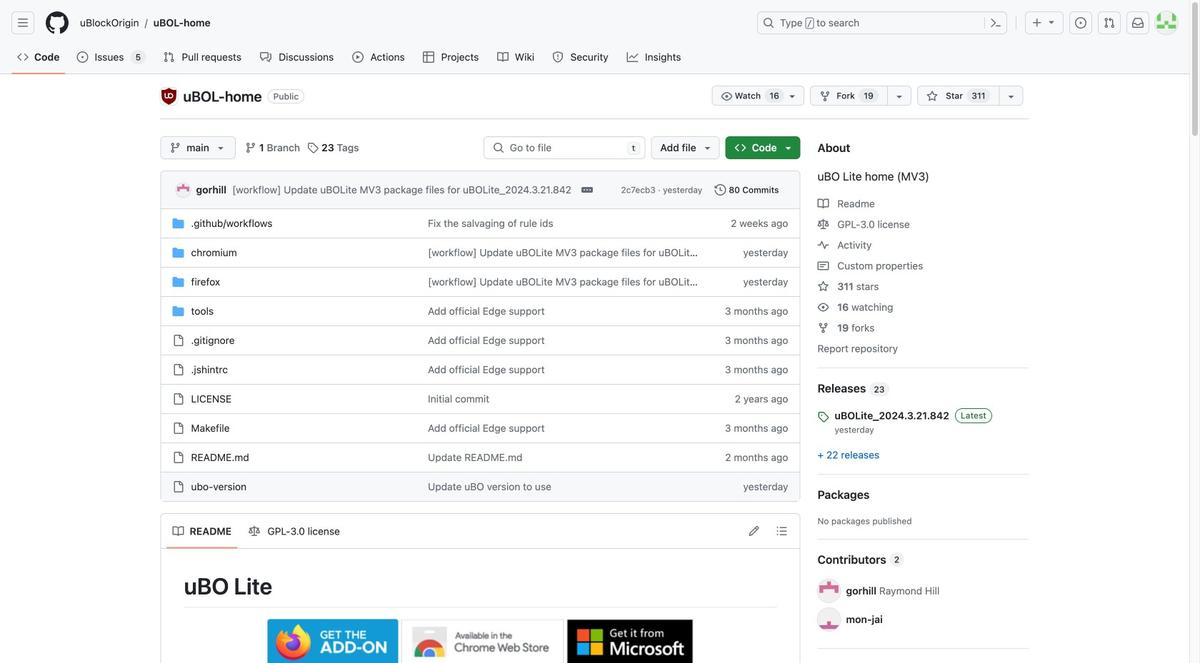 Task type: vqa. For each thing, say whether or not it's contained in the screenshot.
plus image
yes



Task type: describe. For each thing, give the bounding box(es) containing it.
see your forks of this repository image
[[894, 91, 905, 102]]

owner avatar image
[[160, 88, 178, 105]]

history image
[[715, 184, 726, 196]]

law image inside list
[[249, 526, 260, 538]]

1 vertical spatial book image
[[173, 526, 184, 538]]

4 directory image from the top
[[173, 306, 184, 317]]

1 horizontal spatial star image
[[927, 91, 938, 102]]

1 horizontal spatial book image
[[497, 51, 509, 63]]

edit file image
[[748, 526, 760, 537]]

eye image
[[721, 91, 733, 102]]

command palette image
[[990, 17, 1002, 29]]

gorhill image
[[176, 183, 190, 198]]

1 git branch image from the left
[[170, 142, 181, 154]]

git pull request image
[[163, 51, 175, 63]]

homepage image
[[46, 11, 69, 34]]

2 git branch image from the left
[[245, 142, 257, 154]]

book image
[[818, 198, 829, 210]]

get ublock origin lite for microsoft edge image
[[567, 620, 694, 664]]

3 directory image from the top
[[173, 277, 184, 288]]

repo forked image
[[820, 91, 831, 102]]

outline image
[[776, 526, 788, 537]]

note image
[[818, 260, 829, 272]]

graph image
[[627, 51, 638, 63]]

search image
[[493, 142, 504, 154]]

eye image
[[818, 302, 829, 313]]



Task type: locate. For each thing, give the bounding box(es) containing it.
0 vertical spatial tag image
[[307, 142, 319, 154]]

0 vertical spatial law image
[[818, 219, 829, 230]]

pulse image
[[818, 240, 829, 251]]

1 horizontal spatial code image
[[735, 142, 746, 154]]

get ubo lite for chromium image
[[401, 620, 564, 664]]

@gorhill image
[[818, 580, 841, 603]]

star image
[[927, 91, 938, 102], [818, 281, 829, 293]]

book image
[[497, 51, 509, 63], [173, 526, 184, 538]]

play image
[[352, 51, 364, 63]]

0 vertical spatial list
[[74, 11, 749, 34]]

0 horizontal spatial tag image
[[307, 142, 319, 154]]

comment discussion image
[[260, 51, 272, 63]]

2 directory image from the top
[[173, 247, 184, 259]]

0 horizontal spatial code image
[[17, 51, 29, 63]]

git pull request image
[[1104, 17, 1115, 29]]

1 vertical spatial tag image
[[818, 412, 829, 423]]

tag image
[[307, 142, 319, 154], [818, 412, 829, 423]]

0 horizontal spatial book image
[[173, 526, 184, 538]]

issue opened image
[[77, 51, 88, 63]]

1 directory image from the top
[[173, 218, 184, 229]]

0 horizontal spatial law image
[[249, 526, 260, 538]]

@mon jai image
[[818, 609, 841, 632]]

0 vertical spatial book image
[[497, 51, 509, 63]]

law image
[[818, 219, 829, 230], [249, 526, 260, 538]]

1 vertical spatial law image
[[249, 526, 260, 538]]

notifications image
[[1133, 17, 1144, 29]]

1 vertical spatial code image
[[735, 142, 746, 154]]

issue opened image
[[1075, 17, 1087, 29]]

plus image
[[1032, 17, 1043, 29]]

directory image
[[173, 218, 184, 229], [173, 247, 184, 259], [173, 277, 184, 288], [173, 306, 184, 317]]

311 users starred this repository element
[[967, 89, 991, 103]]

0 vertical spatial code image
[[17, 51, 29, 63]]

star image up eye icon
[[818, 281, 829, 293]]

star image right see your forks of this repository icon
[[927, 91, 938, 102]]

code image
[[17, 51, 29, 63], [735, 142, 746, 154]]

1 vertical spatial list
[[167, 521, 347, 543]]

0 horizontal spatial star image
[[818, 281, 829, 293]]

1 horizontal spatial git branch image
[[245, 142, 257, 154]]

add this repository to a list image
[[1006, 91, 1017, 102]]

1 horizontal spatial tag image
[[818, 412, 829, 423]]

get ubo lite for firefox image
[[267, 620, 398, 664]]

git branch image
[[170, 142, 181, 154], [245, 142, 257, 154]]

1 horizontal spatial law image
[[818, 219, 829, 230]]

0 vertical spatial star image
[[927, 91, 938, 102]]

shield image
[[552, 51, 564, 63]]

0 horizontal spatial git branch image
[[170, 142, 181, 154]]

table image
[[423, 51, 435, 63]]

list
[[74, 11, 749, 34], [167, 521, 347, 543]]

triangle down image
[[1046, 16, 1058, 28], [215, 142, 226, 154], [702, 142, 714, 154], [783, 142, 794, 154]]

repo forked image
[[818, 323, 829, 334]]

1 vertical spatial star image
[[818, 281, 829, 293]]



